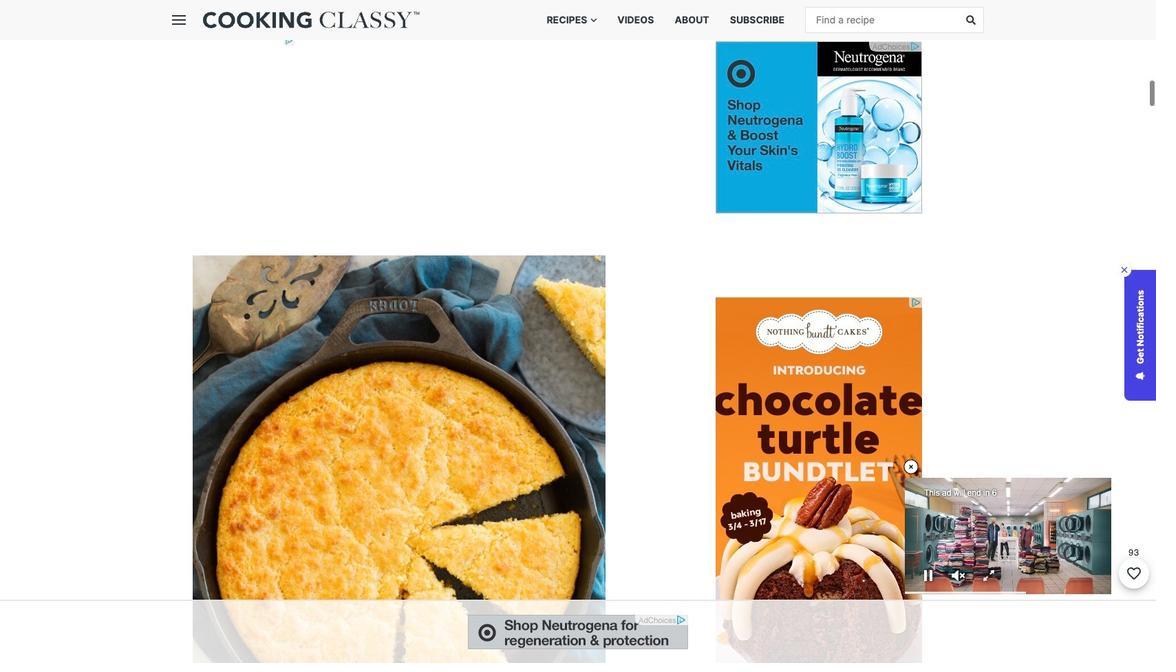 Task type: vqa. For each thing, say whether or not it's contained in the screenshot.
jaclyn bell image
no



Task type: locate. For each thing, give the bounding box(es) containing it.
unmute button group
[[944, 565, 974, 586]]

advertisement element
[[284, 0, 515, 117], [716, 8, 923, 180], [716, 187, 923, 600], [468, 615, 689, 649]]

Find a recipe text field
[[806, 8, 958, 32]]

overhead photo of cornbread in a cast iron skillet. image
[[193, 145, 606, 663]]



Task type: describe. For each thing, give the bounding box(es) containing it.
cooking classy image
[[203, 12, 420, 28]]

video player application
[[906, 478, 1112, 594]]



